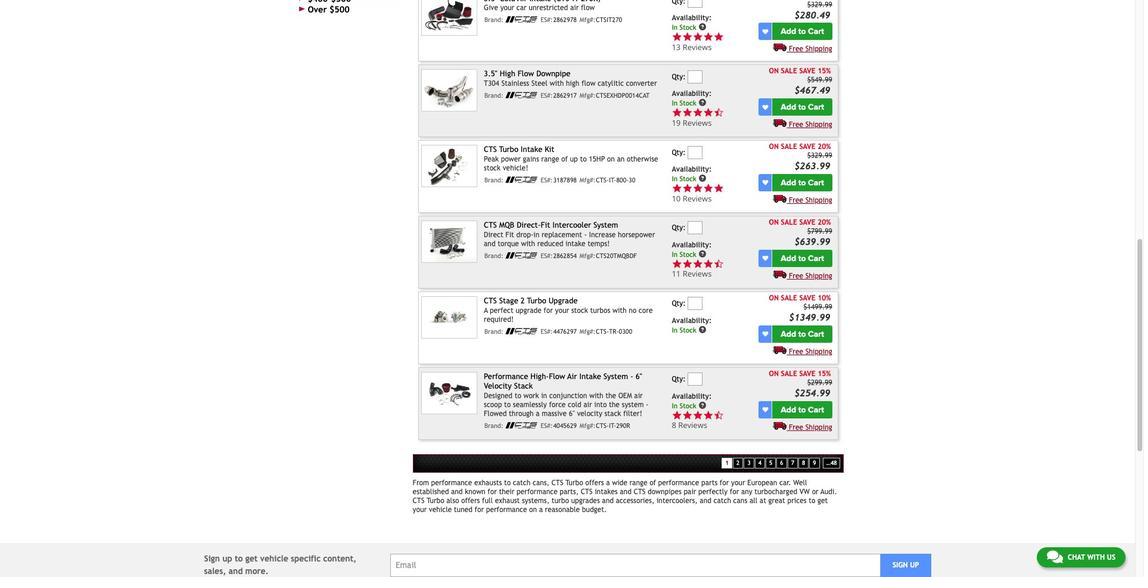 Task type: locate. For each thing, give the bounding box(es) containing it.
2 availability: from the top
[[672, 89, 712, 98]]

1 vertical spatial free shipping image
[[774, 270, 787, 278]]

es#: for 13 reviews
[[541, 16, 553, 23]]

$799.99
[[808, 227, 833, 236]]

0 horizontal spatial up
[[223, 554, 232, 564]]

get
[[818, 497, 828, 505], [245, 554, 258, 564]]

question sign image for 11 reviews
[[699, 250, 707, 258]]

2 free shipping image from the top
[[774, 194, 787, 203]]

cart down $639.99
[[808, 253, 825, 263]]

0 vertical spatial get
[[818, 497, 828, 505]]

0 horizontal spatial get
[[245, 554, 258, 564]]

1 vertical spatial flow
[[582, 79, 596, 88]]

4 mfg#: from the top
[[580, 252, 596, 259]]

save up $799.99
[[800, 218, 816, 227]]

force
[[549, 400, 566, 409]]

9
[[813, 460, 816, 466]]

brand: down t304
[[485, 92, 504, 99]]

4 add to wish list image from the top
[[763, 331, 769, 337]]

add to wish list image
[[763, 104, 769, 110], [763, 180, 769, 186], [763, 255, 769, 261], [763, 331, 769, 337], [763, 407, 769, 413]]

and right 'sales,'
[[229, 567, 243, 576]]

cts - corporate logo image
[[506, 16, 538, 23], [506, 92, 538, 98], [506, 176, 538, 183], [506, 252, 538, 259], [506, 328, 538, 334], [506, 422, 538, 429]]

question sign image up 8 reviews
[[699, 401, 707, 409]]

sale inside on sale save 10% $1499.99 $1349.99
[[781, 294, 798, 302]]

add to cart button down $254.99
[[773, 401, 833, 418]]

on left an
[[607, 155, 615, 163]]

on inside on sale save 10% $1499.99 $1349.99
[[769, 294, 779, 302]]

Email email field
[[391, 554, 881, 577]]

0 vertical spatial 8
[[672, 420, 677, 431]]

5 stock from the top
[[680, 326, 697, 334]]

european
[[748, 479, 778, 487]]

20% inside on sale save 20% $799.99 $639.99
[[818, 218, 831, 227]]

2 20% from the top
[[818, 218, 831, 227]]

6 availability: from the top
[[672, 392, 712, 400]]

2 qty: from the top
[[672, 148, 686, 157]]

8 right 290r
[[672, 420, 677, 431]]

1 horizontal spatial stock
[[572, 306, 588, 314]]

on for $467.49
[[769, 67, 779, 75]]

on inside from performance exhausts to catch cans, cts turbo offers a wide range of performance parts for your european car. well established and known for their performance parts, cts intakes and cts downpipes pair perfectly for any turbocharged vw or audi. cts turbo also offers full exhaust systems, turbo upgrades and accessories, intercoolers, and catch cans all at great prices to get your vehicle tuned for performance on a reasonable budget.
[[529, 506, 537, 514]]

add to cart for $1349.99
[[781, 329, 825, 339]]

0 horizontal spatial 8
[[672, 420, 677, 431]]

half star image right the 11 reviews
[[714, 259, 724, 269]]

availability: in stock up 8 reviews
[[672, 392, 712, 410]]

exhausts
[[475, 479, 502, 487]]

0 horizontal spatial offers
[[461, 497, 480, 505]]

shipping down $254.99
[[806, 423, 833, 431]]

free up 7
[[789, 423, 804, 431]]

availability: up 19 reviews
[[672, 89, 712, 98]]

1 vertical spatial offers
[[461, 497, 480, 505]]

from performance exhausts to catch cans, cts turbo offers a wide range of performance parts for your european car. well established and known for their performance parts, cts intakes and cts downpipes pair perfectly for any turbocharged vw or audi. cts turbo also offers full exhaust systems, turbo upgrades and accessories, intercoolers, and catch cans all at great prices to get your vehicle tuned for performance on a reasonable budget.
[[413, 479, 838, 514]]

qty: down 19
[[672, 148, 686, 157]]

4 shipping from the top
[[806, 272, 833, 280]]

0 horizontal spatial intake
[[521, 145, 543, 154]]

performance high-flow air intake system - 6" velocity stack designed to work in conjunction with the oem air scoop to seamlessly force cold air into the system - flowed through a massive 6" velocity stack filter!
[[484, 372, 649, 418]]

3 free shipping from the top
[[789, 196, 833, 204]]

0 vertical spatial in
[[534, 230, 540, 239]]

intake inside the "cts turbo intake kit peak power gains range of up to 15hp on an otherwise stock vehicle!"
[[521, 145, 543, 154]]

5 add to wish list image from the top
[[763, 407, 769, 413]]

1 vertical spatial it-
[[609, 422, 617, 429]]

question sign image for 13 reviews
[[699, 23, 707, 31]]

3 sale from the top
[[781, 218, 798, 227]]

for down upgrade
[[544, 306, 553, 314]]

free shipping for $467.49
[[789, 120, 833, 129]]

save for $639.99
[[800, 218, 816, 227]]

0 horizontal spatial on
[[529, 506, 537, 514]]

1 horizontal spatial -
[[631, 372, 634, 381]]

save inside the on sale save 15% $299.99 $254.99
[[800, 370, 816, 378]]

2 add to cart from the top
[[781, 102, 825, 112]]

0 horizontal spatial fit
[[506, 230, 514, 239]]

sales,
[[204, 567, 226, 576]]

15% up $299.99
[[818, 370, 831, 378]]

oem
[[619, 392, 632, 400]]

add to wish list image for $639.99
[[763, 255, 769, 261]]

through
[[509, 409, 534, 418]]

1 vertical spatial catch
[[714, 497, 732, 505]]

free up on sale save 15% $549.99 $467.49
[[789, 45, 804, 53]]

1 horizontal spatial get
[[818, 497, 828, 505]]

stock
[[680, 23, 697, 31], [680, 99, 697, 107], [680, 174, 697, 183], [680, 250, 697, 258], [680, 326, 697, 334], [680, 401, 697, 410]]

stock up 10 reviews
[[680, 174, 697, 183]]

cts- down turbos
[[596, 328, 609, 335]]

cts20tmqbdf
[[596, 252, 637, 259]]

sign for sign up
[[893, 561, 908, 570]]

2 free shipping from the top
[[789, 120, 833, 129]]

1 vertical spatial 8
[[802, 460, 806, 466]]

add to cart down $1349.99
[[781, 329, 825, 339]]

add to cart button down $639.99
[[773, 250, 833, 267]]

add to cart button for $254.99
[[773, 401, 833, 418]]

half star image for 11 reviews
[[714, 259, 724, 269]]

2 15% from the top
[[818, 370, 831, 378]]

work
[[524, 392, 539, 400]]

5 qty: from the top
[[672, 375, 686, 383]]

1 in from the top
[[672, 23, 678, 31]]

0 vertical spatial free shipping image
[[774, 43, 787, 51]]

6 mfg#: from the top
[[580, 422, 596, 429]]

for up perfectly
[[720, 479, 729, 487]]

add right add to wish list icon
[[781, 26, 797, 36]]

- right system
[[646, 400, 649, 409]]

2 vertical spatial a
[[539, 506, 543, 514]]

4 on from the top
[[769, 294, 779, 302]]

question sign image up 19 reviews
[[699, 98, 707, 107]]

$329.99 up the $263.99
[[808, 152, 833, 160]]

brand: down the give
[[485, 16, 504, 23]]

free for $639.99
[[789, 272, 804, 280]]

0 horizontal spatial of
[[562, 155, 568, 163]]

0 vertical spatial of
[[562, 155, 568, 163]]

cts - corporate logo image down through
[[506, 422, 538, 429]]

es#2862854 - cts20tmqbdf - cts mqb direct-fit intercooler system  - direct fit drop-in replacement - increase horsepower and torque with reduced intake temps! - cts - audi volkswagen image
[[422, 221, 477, 263]]

catch down perfectly
[[714, 497, 732, 505]]

on inside the on sale save 15% $299.99 $254.99
[[769, 370, 779, 378]]

20% up the $263.99
[[818, 143, 831, 151]]

1 horizontal spatial air
[[584, 400, 592, 409]]

shipping for $263.99
[[806, 196, 833, 204]]

es#2862917 - ctsexhdp0014cat - 3.5" high flow downpipe - t304 stainless steel with high flow catylitic converter - cts - volkswagen image
[[422, 69, 477, 112]]

more.
[[245, 567, 269, 576]]

mfg#: right 4476297
[[580, 328, 596, 335]]

3 availability: from the top
[[672, 165, 712, 173]]

in for 8
[[672, 401, 678, 410]]

8 reviews link
[[672, 410, 757, 431], [672, 420, 724, 431]]

shipping up $299.99
[[806, 347, 833, 356]]

1 qty: from the top
[[672, 73, 686, 81]]

reviews for 11 reviews
[[683, 269, 712, 279]]

star image
[[672, 32, 683, 42], [683, 32, 693, 42], [703, 32, 714, 42], [672, 107, 683, 118], [683, 107, 693, 118], [693, 107, 703, 118], [703, 107, 714, 118], [693, 183, 703, 193], [714, 183, 724, 193], [672, 259, 683, 269], [672, 410, 683, 420], [683, 410, 693, 420]]

6 es#: from the top
[[541, 422, 553, 429]]

290r
[[617, 422, 630, 429]]

in down direct- at top
[[534, 230, 540, 239]]

5 on from the top
[[769, 370, 779, 378]]

2 in from the top
[[672, 99, 678, 107]]

in right the 0300 at right bottom
[[672, 326, 678, 334]]

1 vertical spatial 2
[[737, 460, 740, 466]]

ctsit270
[[596, 16, 623, 23]]

7
[[792, 460, 795, 466]]

fit
[[541, 221, 551, 230], [506, 230, 514, 239]]

question sign image
[[699, 23, 707, 31], [699, 98, 707, 107], [699, 174, 707, 182], [699, 325, 707, 334]]

cart for $254.99
[[808, 405, 825, 415]]

19 reviews
[[672, 117, 712, 128]]

on for $1349.99
[[769, 294, 779, 302]]

0 vertical spatial the
[[606, 392, 617, 400]]

budget.
[[582, 506, 607, 514]]

2 horizontal spatial up
[[910, 561, 920, 570]]

0 horizontal spatial sign
[[204, 554, 220, 564]]

air up velocity
[[584, 400, 592, 409]]

0 horizontal spatial 6"
[[569, 409, 575, 418]]

sale inside on sale save 15% $549.99 $467.49
[[781, 67, 798, 75]]

15% inside on sale save 15% $549.99 $467.49
[[818, 67, 831, 75]]

6 add to cart from the top
[[781, 405, 825, 415]]

2 left "3"
[[737, 460, 740, 466]]

1 vertical spatial flow
[[549, 372, 566, 381]]

for
[[544, 306, 553, 314], [720, 479, 729, 487], [488, 488, 497, 496], [730, 488, 739, 496], [475, 506, 484, 514]]

0 vertical spatial on
[[607, 155, 615, 163]]

1 11 reviews link from the top
[[672, 259, 757, 279]]

intake
[[521, 145, 543, 154], [580, 372, 601, 381]]

in up "13"
[[672, 23, 678, 31]]

with down drop-
[[521, 239, 535, 248]]

free shipping up $299.99
[[789, 347, 833, 356]]

$254.99
[[795, 388, 831, 398]]

stock up 13 reviews
[[680, 23, 697, 31]]

cts stage 2 turbo upgrade link
[[484, 296, 578, 305]]

$329.99 up "$280.49"
[[808, 0, 833, 9]]

4 free shipping image from the top
[[774, 421, 787, 430]]

10 reviews
[[672, 193, 712, 204]]

es#2862978 - ctsit270 - 3.5" cold air intake (cts-it-270r) - give your car unrestricted air flow - cts - audi volkswagen image
[[422, 0, 477, 36]]

4 availability: from the top
[[672, 241, 712, 249]]

11
[[672, 269, 681, 279]]

add to cart button down the $263.99
[[773, 174, 833, 191]]

brand: down required!
[[485, 328, 504, 335]]

0 vertical spatial question sign image
[[699, 250, 707, 258]]

9 link
[[810, 458, 820, 469]]

filter!
[[624, 409, 643, 418]]

1 horizontal spatial range
[[630, 479, 648, 487]]

free shipping for $639.99
[[789, 272, 833, 280]]

- up the oem
[[631, 372, 634, 381]]

mfg#:
[[580, 16, 596, 23], [580, 92, 596, 99], [580, 176, 596, 183], [580, 252, 596, 259], [580, 328, 596, 335], [580, 422, 596, 429]]

1 brand: from the top
[[485, 16, 504, 23]]

1 horizontal spatial 2
[[737, 460, 740, 466]]

1 vertical spatial system
[[604, 372, 628, 381]]

of inside from performance exhausts to catch cans, cts turbo offers a wide range of performance parts for your european car. well established and known for their performance parts, cts intakes and cts downpipes pair perfectly for any turbocharged vw or audi. cts turbo also offers full exhaust systems, turbo upgrades and accessories, intercoolers, and catch cans all at great prices to get your vehicle tuned for performance on a reasonable budget.
[[650, 479, 656, 487]]

save up $1499.99
[[800, 294, 816, 302]]

free shipping image up 6
[[774, 421, 787, 430]]

add to wish list image
[[763, 28, 769, 34]]

6 free shipping from the top
[[789, 423, 833, 431]]

1 vertical spatial half star image
[[714, 410, 724, 420]]

3 save from the top
[[800, 218, 816, 227]]

4 es#: from the top
[[541, 252, 553, 259]]

us
[[1108, 553, 1116, 562]]

3 on from the top
[[769, 218, 779, 227]]

reviews for 10 reviews
[[683, 193, 712, 204]]

1 vertical spatial vehicle
[[260, 554, 288, 564]]

1 horizontal spatial up
[[570, 155, 578, 163]]

star image
[[693, 32, 703, 42], [714, 32, 724, 42], [672, 183, 683, 193], [683, 183, 693, 193], [703, 183, 714, 193], [683, 259, 693, 269], [693, 259, 703, 269], [703, 259, 714, 269], [693, 410, 703, 420], [703, 410, 714, 420]]

15% for $254.99
[[818, 370, 831, 378]]

sign up to get vehicle specific content, sales, and more.
[[204, 554, 357, 576]]

20% inside on sale save 20% $329.99 $263.99
[[818, 143, 831, 151]]

1 vertical spatial 20%
[[818, 218, 831, 227]]

cts up a
[[484, 296, 497, 305]]

$329.99 inside $329.99 $280.49
[[808, 0, 833, 9]]

1 horizontal spatial flow
[[549, 372, 566, 381]]

$299.99
[[808, 379, 833, 387]]

get down audi.
[[818, 497, 828, 505]]

6
[[781, 460, 784, 466]]

up for sign up to get vehicle specific content, sales, and more.
[[223, 554, 232, 564]]

add to cart button down $1349.99
[[773, 325, 833, 343]]

0 horizontal spatial stock
[[484, 164, 501, 172]]

range inside from performance exhausts to catch cans, cts turbo offers a wide range of performance parts for your european car. well established and known for their performance parts, cts intakes and cts downpipes pair perfectly for any turbocharged vw or audi. cts turbo also offers full exhaust systems, turbo upgrades and accessories, intercoolers, and catch cans all at great prices to get your vehicle tuned for performance on a reasonable budget.
[[630, 479, 648, 487]]

question sign image
[[699, 250, 707, 258], [699, 401, 707, 409]]

availability: for 10
[[672, 165, 712, 173]]

1 vertical spatial 6"
[[569, 409, 575, 418]]

4 in from the top
[[672, 250, 678, 258]]

of up the downpipes at the right of page
[[650, 479, 656, 487]]

0 vertical spatial 6"
[[636, 372, 643, 381]]

turbocharged
[[755, 488, 798, 496]]

8 for 8
[[802, 460, 806, 466]]

None text field
[[688, 0, 703, 8], [688, 146, 703, 159], [688, 221, 703, 235], [688, 297, 703, 310], [688, 0, 703, 8], [688, 146, 703, 159], [688, 221, 703, 235], [688, 297, 703, 310]]

increase
[[589, 230, 616, 239]]

3 free from the top
[[789, 196, 804, 204]]

in inside "cts mqb direct-fit intercooler system direct fit drop-in replacement - increase horsepower and torque with reduced intake temps!"
[[534, 230, 540, 239]]

get inside from performance exhausts to catch cans, cts turbo offers a wide range of performance parts for your european car. well established and known for their performance parts, cts intakes and cts downpipes pair perfectly for any turbocharged vw or audi. cts turbo also offers full exhaust systems, turbo upgrades and accessories, intercoolers, and catch cans all at great prices to get your vehicle tuned for performance on a reasonable budget.
[[818, 497, 828, 505]]

0 horizontal spatial in
[[534, 230, 540, 239]]

1 vertical spatial get
[[245, 554, 258, 564]]

add to cart button
[[773, 23, 833, 40], [773, 98, 833, 116], [773, 174, 833, 191], [773, 250, 833, 267], [773, 325, 833, 343], [773, 401, 833, 418]]

15% inside the on sale save 15% $299.99 $254.99
[[818, 370, 831, 378]]

add to cart for $254.99
[[781, 405, 825, 415]]

any
[[742, 488, 753, 496]]

5 add to cart from the top
[[781, 329, 825, 339]]

availability: in stock up 10 reviews
[[672, 165, 712, 183]]

0 vertical spatial 20%
[[818, 143, 831, 151]]

6 free from the top
[[789, 423, 804, 431]]

1 vertical spatial on
[[529, 506, 537, 514]]

turbo up power
[[499, 145, 519, 154]]

sale inside on sale save 20% $329.99 $263.99
[[781, 143, 798, 151]]

1 vertical spatial of
[[650, 479, 656, 487]]

5 es#: from the top
[[541, 328, 553, 335]]

2 sale from the top
[[781, 143, 798, 151]]

4 free shipping from the top
[[789, 272, 833, 280]]

brand: down peak
[[485, 176, 504, 183]]

brand: for 19 reviews
[[485, 92, 504, 99]]

3187898
[[553, 176, 577, 183]]

half star image
[[714, 259, 724, 269], [714, 410, 724, 420]]

catch up the their
[[513, 479, 531, 487]]

6 cts - corporate logo image from the top
[[506, 422, 538, 429]]

es#:
[[541, 16, 553, 23], [541, 92, 553, 99], [541, 176, 553, 183], [541, 252, 553, 259], [541, 328, 553, 335], [541, 422, 553, 429]]

free shipping image
[[774, 119, 787, 127], [774, 194, 787, 203], [774, 346, 787, 354], [774, 421, 787, 430]]

in right work
[[541, 392, 547, 400]]

get inside the sign up to get vehicle specific content, sales, and more.
[[245, 554, 258, 564]]

4 cart from the top
[[808, 253, 825, 263]]

0 vertical spatial -
[[585, 230, 587, 239]]

wide
[[612, 479, 628, 487]]

3 cart from the top
[[808, 178, 825, 188]]

1 add to wish list image from the top
[[763, 104, 769, 110]]

6 link
[[777, 458, 787, 469]]

air
[[568, 372, 577, 381]]

brand: for 13 reviews
[[485, 16, 504, 23]]

qty: for 8
[[672, 375, 686, 383]]

1 horizontal spatial 6"
[[636, 372, 643, 381]]

3 add to cart button from the top
[[773, 174, 833, 191]]

1 cts- from the top
[[596, 176, 609, 183]]

8 reviews link up '1'
[[672, 410, 757, 431]]

intake up gains
[[521, 145, 543, 154]]

save inside on sale save 20% $329.99 $263.99
[[800, 143, 816, 151]]

upgrades
[[571, 497, 600, 505]]

5 shipping from the top
[[806, 347, 833, 356]]

1 vertical spatial in
[[541, 392, 547, 400]]

range up accessories,
[[630, 479, 648, 487]]

well
[[794, 479, 808, 487]]

sale up $1349.99
[[781, 294, 798, 302]]

4 sale from the top
[[781, 294, 798, 302]]

availability: up 13 reviews
[[672, 14, 712, 22]]

1 link
[[722, 458, 733, 469]]

3 availability: in stock from the top
[[672, 165, 712, 183]]

5 cart from the top
[[808, 329, 825, 339]]

1 vertical spatial range
[[630, 479, 648, 487]]

cts up peak
[[484, 145, 497, 154]]

free up on sale save 20% $799.99 $639.99 at the top of page
[[789, 196, 804, 204]]

1 19 reviews link from the top
[[672, 107, 757, 128]]

cts-
[[596, 176, 609, 183], [596, 328, 609, 335], [596, 422, 609, 429]]

shipping up $549.99
[[806, 45, 833, 53]]

intercoolers,
[[657, 497, 698, 505]]

cts- left '800-'
[[596, 176, 609, 183]]

in
[[672, 23, 678, 31], [672, 99, 678, 107], [672, 174, 678, 183], [672, 250, 678, 258], [672, 326, 678, 334], [672, 401, 678, 410]]

1 horizontal spatial vehicle
[[429, 506, 452, 514]]

2 inside "link"
[[737, 460, 740, 466]]

your left "car"
[[501, 4, 515, 12]]

4 add to cart button from the top
[[773, 250, 833, 267]]

sale up $467.49
[[781, 67, 798, 75]]

1 vertical spatial 15%
[[818, 370, 831, 378]]

4 brand: from the top
[[485, 252, 504, 259]]

6 in from the top
[[672, 401, 678, 410]]

availability: in stock for 10
[[672, 165, 712, 183]]

es#: 2862978 mfg#: ctsit270
[[541, 16, 623, 23]]

1 vertical spatial air
[[635, 392, 643, 400]]

1 sale from the top
[[781, 67, 798, 75]]

0 horizontal spatial vehicle
[[260, 554, 288, 564]]

with inside performance high-flow air intake system - 6" velocity stack designed to work in conjunction with the oem air scoop to seamlessly force cold air into the system - flowed through a massive 6" velocity stack filter!
[[590, 392, 604, 400]]

qty: for 11
[[672, 224, 686, 232]]

0 vertical spatial half star image
[[714, 259, 724, 269]]

free shipping for $1349.99
[[789, 347, 833, 356]]

4476297
[[553, 328, 577, 335]]

$1349.99
[[789, 312, 831, 323]]

cts turbo intake kit link
[[484, 145, 555, 154]]

sign inside button
[[893, 561, 908, 570]]

performance up pair
[[659, 479, 700, 487]]

1 availability: in stock from the top
[[672, 14, 712, 31]]

temps!
[[588, 239, 610, 248]]

5 free from the top
[[789, 347, 804, 356]]

0 vertical spatial it-
[[609, 176, 617, 183]]

brand: down torque
[[485, 252, 504, 259]]

es#: left 4476297
[[541, 328, 553, 335]]

1 stock from the top
[[680, 23, 697, 31]]

availability: for 11
[[672, 241, 712, 249]]

1 vertical spatial intake
[[580, 372, 601, 381]]

1 horizontal spatial 8
[[802, 460, 806, 466]]

availability: in stock up 19 reviews
[[672, 89, 712, 107]]

1 vertical spatial stock
[[572, 306, 588, 314]]

get up the "more."
[[245, 554, 258, 564]]

4 stock from the top
[[680, 250, 697, 258]]

8 left 9
[[802, 460, 806, 466]]

to inside the "cts turbo intake kit peak power gains range of up to 15hp on an otherwise stock vehicle!"
[[580, 155, 587, 163]]

to
[[799, 26, 806, 36], [799, 102, 806, 112], [580, 155, 587, 163], [799, 178, 806, 188], [799, 253, 806, 263], [799, 329, 806, 339], [515, 392, 522, 400], [504, 400, 511, 409], [799, 405, 806, 415], [504, 479, 511, 487], [809, 497, 816, 505], [235, 554, 243, 564]]

1 free shipping from the top
[[789, 45, 833, 53]]

0 vertical spatial $329.99
[[808, 0, 833, 9]]

add down on sale save 15% $549.99 $467.49
[[781, 102, 797, 112]]

vehicle inside the sign up to get vehicle specific content, sales, and more.
[[260, 554, 288, 564]]

0 horizontal spatial flow
[[518, 69, 534, 78]]

save inside on sale save 10% $1499.99 $1349.99
[[800, 294, 816, 302]]

es#4476297 - cts-tr-0300 - cts stage 2 turbo upgrade - a perfect upgrade for your stock turbos with no core required! - cts - bmw image
[[422, 296, 477, 339]]

turbo down established
[[427, 497, 445, 505]]

free for $467.49
[[789, 120, 804, 129]]

availability: for 8
[[672, 392, 712, 400]]

save inside on sale save 15% $549.99 $467.49
[[800, 67, 816, 75]]

up inside the sign up button
[[910, 561, 920, 570]]

None text field
[[688, 70, 703, 83], [688, 373, 703, 386], [688, 70, 703, 83], [688, 373, 703, 386]]

in up 10
[[672, 174, 678, 183]]

save inside on sale save 20% $799.99 $639.99
[[800, 218, 816, 227]]

cts
[[484, 145, 497, 154], [484, 221, 497, 230], [484, 296, 497, 305], [552, 479, 564, 487], [581, 488, 593, 496], [634, 488, 646, 496], [413, 497, 425, 505]]

0 vertical spatial a
[[536, 409, 540, 418]]

on down systems,
[[529, 506, 537, 514]]

add to cart button for $467.49
[[773, 98, 833, 116]]

1 it- from the top
[[609, 176, 617, 183]]

free shipping image
[[774, 43, 787, 51], [774, 270, 787, 278]]

es#4045629 - cts-it-290r - performance high-flow air intake system - 6" velocity stack  - designed to work in conjunction with the oem air scoop to seamlessly force cold air into the system - flowed through a massive 6" velocity stack filter! - cts - audi image
[[422, 372, 477, 414]]

turbo inside the "cts turbo intake kit peak power gains range of up to 15hp on an otherwise stock vehicle!"
[[499, 145, 519, 154]]

turbo up "parts,"
[[566, 479, 584, 487]]

add for $467.49
[[781, 102, 797, 112]]

2 13 reviews link from the top
[[672, 42, 724, 52]]

add for $1349.99
[[781, 329, 797, 339]]

availability: in stock for 19
[[672, 89, 712, 107]]

0 vertical spatial range
[[542, 155, 560, 163]]

3 question sign image from the top
[[699, 174, 707, 182]]

replacement
[[542, 230, 582, 239]]

offers up intakes
[[586, 479, 604, 487]]

es#: down unrestricted
[[541, 16, 553, 23]]

13
[[672, 42, 681, 52]]

up inside the sign up to get vehicle specific content, sales, and more.
[[223, 554, 232, 564]]

free shipping for $263.99
[[789, 196, 833, 204]]

0 horizontal spatial catch
[[513, 479, 531, 487]]

1 free shipping image from the top
[[774, 119, 787, 127]]

1 horizontal spatial offers
[[586, 479, 604, 487]]

0 vertical spatial cts-
[[596, 176, 609, 183]]

1 vertical spatial cts-
[[596, 328, 609, 335]]

with inside 'link'
[[1088, 553, 1105, 562]]

5 in from the top
[[672, 326, 678, 334]]

2 free from the top
[[789, 120, 804, 129]]

flow inside performance high-flow air intake system - 6" velocity stack designed to work in conjunction with the oem air scoop to seamlessly force cold air into the system - flowed through a massive 6" velocity stack filter!
[[549, 372, 566, 381]]

0 vertical spatial flow
[[581, 4, 595, 12]]

and down "direct"
[[484, 239, 496, 248]]

1 horizontal spatial of
[[650, 479, 656, 487]]

cts - corporate logo image down "car"
[[506, 16, 538, 23]]

1 vertical spatial fit
[[506, 230, 514, 239]]

3 add from the top
[[781, 178, 797, 188]]

stock for 11
[[680, 250, 697, 258]]

sale for $263.99
[[781, 143, 798, 151]]

reviews for 8 reviews
[[679, 420, 708, 431]]

system inside performance high-flow air intake system - 6" velocity stack designed to work in conjunction with the oem air scoop to seamlessly force cold air into the system - flowed through a massive 6" velocity stack filter!
[[604, 372, 628, 381]]

on inside on sale save 20% $799.99 $639.99
[[769, 218, 779, 227]]

6"
[[636, 372, 643, 381], [569, 409, 575, 418]]

air
[[571, 4, 579, 12], [635, 392, 643, 400], [584, 400, 592, 409]]

accessories,
[[616, 497, 655, 505]]

vehicle inside from performance exhausts to catch cans, cts turbo offers a wide range of performance parts for your european car. well established and known for their performance parts, cts intakes and cts downpipes pair perfectly for any turbocharged vw or audi. cts turbo also offers full exhaust systems, turbo upgrades and accessories, intercoolers, and catch cans all at great prices to get your vehicle tuned for performance on a reasonable budget.
[[429, 506, 452, 514]]

sale inside the on sale save 15% $299.99 $254.99
[[781, 370, 798, 378]]

sale inside on sale save 20% $799.99 $639.99
[[781, 218, 798, 227]]

reviews for 13 reviews
[[683, 42, 712, 52]]

stage
[[499, 296, 519, 305]]

of inside the "cts turbo intake kit peak power gains range of up to 15hp on an otherwise stock vehicle!"
[[562, 155, 568, 163]]

3 free shipping image from the top
[[774, 346, 787, 354]]

0 vertical spatial vehicle
[[429, 506, 452, 514]]

brand: for 8 reviews
[[485, 422, 504, 429]]

add to cart button for $263.99
[[773, 174, 833, 191]]

2 horizontal spatial air
[[635, 392, 643, 400]]

on
[[607, 155, 615, 163], [529, 506, 537, 514]]

system inside "cts mqb direct-fit intercooler system direct fit drop-in replacement - increase horsepower and torque with reduced intake temps!"
[[594, 221, 618, 230]]

1 horizontal spatial on
[[607, 155, 615, 163]]

the
[[606, 392, 617, 400], [609, 400, 620, 409]]

flow inside 3.5" high flow downpipe t304 stainless steel with high flow catylitic converter
[[518, 69, 534, 78]]

2 vertical spatial air
[[584, 400, 592, 409]]

availability: for 19
[[672, 89, 712, 98]]

sign inside the sign up to get vehicle specific content, sales, and more.
[[204, 554, 220, 564]]

1 cts - corporate logo image from the top
[[506, 16, 538, 23]]

add to cart button for $639.99
[[773, 250, 833, 267]]

0 horizontal spatial air
[[571, 4, 579, 12]]

1 horizontal spatial intake
[[580, 372, 601, 381]]

3 es#: from the top
[[541, 176, 553, 183]]

2 half star image from the top
[[714, 410, 724, 420]]

6 add from the top
[[781, 405, 797, 415]]

1
[[726, 460, 729, 466]]

save for $263.99
[[800, 143, 816, 151]]

3 add to wish list image from the top
[[763, 255, 769, 261]]

1 horizontal spatial fit
[[541, 221, 551, 230]]

2 add from the top
[[781, 102, 797, 112]]

1 on from the top
[[769, 67, 779, 75]]

0 vertical spatial fit
[[541, 221, 551, 230]]

star image inside 11 reviews link
[[672, 259, 683, 269]]

0 vertical spatial intake
[[521, 145, 543, 154]]

free shipping up $799.99
[[789, 196, 833, 204]]

1 save from the top
[[800, 67, 816, 75]]

4 cts - corporate logo image from the top
[[506, 252, 538, 259]]

1 20% from the top
[[818, 143, 831, 151]]

sale for $639.99
[[781, 218, 798, 227]]

comments image
[[1047, 550, 1064, 564]]

2 cts - corporate logo image from the top
[[506, 92, 538, 98]]

brand: down flowed
[[485, 422, 504, 429]]

availability: in stock
[[672, 14, 712, 31], [672, 89, 712, 107], [672, 165, 712, 183], [672, 241, 712, 258], [672, 316, 712, 334], [672, 392, 712, 410]]

0 vertical spatial 15%
[[818, 67, 831, 75]]

cts inside the cts stage 2 turbo upgrade a perfect upgrade for your stock turbos with no core required!
[[484, 296, 497, 305]]

2 horizontal spatial -
[[646, 400, 649, 409]]

chat
[[1068, 553, 1086, 562]]

half star image inside 11 reviews link
[[714, 259, 724, 269]]

0 vertical spatial system
[[594, 221, 618, 230]]

stock for 13
[[680, 23, 697, 31]]

and down the wide
[[620, 488, 632, 496]]

mfg#: right 2862917
[[580, 92, 596, 99]]

tuned
[[454, 506, 473, 514]]

$467.49
[[795, 85, 831, 96]]

4 add from the top
[[781, 253, 797, 263]]

1 es#: from the top
[[541, 16, 553, 23]]

with down downpipe
[[550, 79, 564, 88]]

15% up $549.99
[[818, 67, 831, 75]]

1 vertical spatial question sign image
[[699, 401, 707, 409]]

0 horizontal spatial -
[[585, 230, 587, 239]]

on for $639.99
[[769, 218, 779, 227]]

0 horizontal spatial range
[[542, 155, 560, 163]]

chat with us
[[1068, 553, 1116, 562]]

0 vertical spatial stock
[[484, 164, 501, 172]]

1 half star image from the top
[[714, 259, 724, 269]]

stock down upgrade
[[572, 306, 588, 314]]

1 horizontal spatial sign
[[893, 561, 908, 570]]

15% for $467.49
[[818, 67, 831, 75]]

converter
[[626, 79, 657, 88]]

1 8 reviews link from the top
[[672, 410, 757, 431]]

1 15% from the top
[[818, 67, 831, 75]]

half star image right 8 reviews
[[714, 410, 724, 420]]

and up the also at the left bottom of the page
[[451, 488, 463, 496]]

2 add to cart button from the top
[[773, 98, 833, 116]]

qty: for 19
[[672, 73, 686, 81]]

3.5" high flow downpipe t304 stainless steel with high flow catylitic converter
[[484, 69, 657, 88]]

free shipping image for $263.99
[[774, 194, 787, 203]]

stock for 8
[[680, 401, 697, 410]]

1 horizontal spatial in
[[541, 392, 547, 400]]

cts inside "cts mqb direct-fit intercooler system direct fit drop-in replacement - increase horsepower and torque with reduced intake temps!"
[[484, 221, 497, 230]]

2 vertical spatial cts-
[[596, 422, 609, 429]]

with left the us
[[1088, 553, 1105, 562]]

6 add to cart button from the top
[[773, 401, 833, 418]]

8
[[672, 420, 677, 431], [802, 460, 806, 466]]

free up on sale save 10% $1499.99 $1349.99
[[789, 272, 804, 280]]

on inside on sale save 15% $549.99 $467.49
[[769, 67, 779, 75]]

system for 8 reviews
[[604, 372, 628, 381]]

0 horizontal spatial 2
[[521, 296, 525, 305]]

4 add to cart from the top
[[781, 253, 825, 263]]

mfg#: left ctsit270
[[580, 16, 596, 23]]

cart
[[808, 26, 825, 36], [808, 102, 825, 112], [808, 178, 825, 188], [808, 253, 825, 263], [808, 329, 825, 339], [808, 405, 825, 415]]

add for $254.99
[[781, 405, 797, 415]]

0300
[[619, 328, 633, 335]]

prices
[[788, 497, 807, 505]]

upgrade
[[516, 306, 542, 314]]

free shipping image up on sale save 10% $1499.99 $1349.99
[[774, 270, 787, 278]]

on inside on sale save 20% $329.99 $263.99
[[769, 143, 779, 151]]

cts - corporate logo image down the 'upgrade'
[[506, 328, 538, 334]]



Task type: vqa. For each thing, say whether or not it's contained in the screenshot.


Task type: describe. For each thing, give the bounding box(es) containing it.
10
[[672, 193, 681, 204]]

1 shipping from the top
[[806, 45, 833, 53]]

3 mfg#: from the top
[[580, 176, 596, 183]]

into
[[595, 400, 607, 409]]

on sale save 15% $549.99 $467.49
[[769, 67, 833, 96]]

for down exhausts
[[488, 488, 497, 496]]

established
[[413, 488, 449, 496]]

great
[[769, 497, 786, 505]]

sale for $254.99
[[781, 370, 798, 378]]

2 free shipping image from the top
[[774, 270, 787, 278]]

mfg#: for 19 reviews
[[580, 92, 596, 99]]

- inside "cts mqb direct-fit intercooler system direct fit drop-in replacement - increase horsepower and torque with reduced intake temps!"
[[585, 230, 587, 239]]

$280.49
[[795, 9, 831, 20]]

es#: 4476297 mfg#: cts-tr-0300
[[541, 328, 633, 335]]

free shipping image for $254.99
[[774, 421, 787, 430]]

flow for 19 reviews
[[518, 69, 534, 78]]

es#: 2862854 mfg#: cts20tmqbdf
[[541, 252, 637, 259]]

their
[[499, 488, 515, 496]]

800-
[[617, 176, 629, 183]]

…48
[[827, 460, 837, 466]]

cans,
[[533, 479, 550, 487]]

velocity
[[577, 409, 603, 418]]

flow for 8 reviews
[[549, 372, 566, 381]]

4 question sign image from the top
[[699, 325, 707, 334]]

cts up "parts,"
[[552, 479, 564, 487]]

add for $263.99
[[781, 178, 797, 188]]

in for 10
[[672, 174, 678, 183]]

sign for sign up to get vehicle specific content, sales, and more.
[[204, 554, 220, 564]]

give your car unrestricted air flow
[[484, 4, 595, 12]]

add to cart for $467.49
[[781, 102, 825, 112]]

mfg#: for 11 reviews
[[580, 252, 596, 259]]

and down perfectly
[[700, 497, 712, 505]]

at
[[760, 497, 767, 505]]

for up cans
[[730, 488, 739, 496]]

5 brand: from the top
[[485, 328, 504, 335]]

t304
[[484, 79, 500, 88]]

question sign image for 19 reviews
[[699, 98, 707, 107]]

up for sign up
[[910, 561, 920, 570]]

stack
[[605, 409, 621, 418]]

5 availability: from the top
[[672, 316, 712, 325]]

performance high-flow air intake system - 6" velocity stack link
[[484, 372, 643, 391]]

parts
[[702, 479, 718, 487]]

a inside performance high-flow air intake system - 6" velocity stack designed to work in conjunction with the oem air scoop to seamlessly force cold air into the system - flowed through a massive 6" velocity stack filter!
[[536, 409, 540, 418]]

5 availability: in stock from the top
[[672, 316, 712, 334]]

shipping for $467.49
[[806, 120, 833, 129]]

2862854
[[553, 252, 577, 259]]

20% for $263.99
[[818, 143, 831, 151]]

8 reviews
[[672, 420, 708, 431]]

up inside the "cts turbo intake kit peak power gains range of up to 15hp on an otherwise stock vehicle!"
[[570, 155, 578, 163]]

es#: for 19 reviews
[[541, 92, 553, 99]]

availability: in stock for 11
[[672, 241, 712, 258]]

reviews for 19 reviews
[[683, 117, 712, 128]]

1 add to cart button from the top
[[773, 23, 833, 40]]

and inside the sign up to get vehicle specific content, sales, and more.
[[229, 567, 243, 576]]

velocity
[[484, 382, 512, 391]]

3 cts - corporate logo image from the top
[[506, 176, 538, 183]]

2 10 reviews link from the top
[[672, 193, 724, 204]]

reduced
[[538, 239, 564, 248]]

cts down established
[[413, 497, 425, 505]]

15hp
[[589, 155, 605, 163]]

cold
[[568, 400, 582, 409]]

it- for 290r
[[609, 422, 617, 429]]

add to wish list image for $254.99
[[763, 407, 769, 413]]

availability: in stock for 8
[[672, 392, 712, 410]]

3 link
[[744, 458, 755, 469]]

high
[[566, 79, 580, 88]]

1 10 reviews link from the top
[[672, 183, 757, 204]]

2 19 reviews link from the top
[[672, 117, 724, 128]]

stock for 10
[[680, 174, 697, 183]]

in for 11
[[672, 250, 678, 258]]

sale for $467.49
[[781, 67, 798, 75]]

conjunction
[[550, 392, 587, 400]]

0 vertical spatial air
[[571, 4, 579, 12]]

content,
[[323, 554, 357, 564]]

intake inside performance high-flow air intake system - 6" velocity stack designed to work in conjunction with the oem air scoop to seamlessly force cold air into the system - flowed through a massive 6" velocity stack filter!
[[580, 372, 601, 381]]

range inside the "cts turbo intake kit peak power gains range of up to 15hp on an otherwise stock vehicle!"
[[542, 155, 560, 163]]

1 add to cart from the top
[[781, 26, 825, 36]]

question sign image for 10 reviews
[[699, 174, 707, 182]]

es#: 4045629 mfg#: cts-it-290r
[[541, 422, 630, 429]]

sale for $1349.99
[[781, 294, 798, 302]]

turbo
[[552, 497, 569, 505]]

0 vertical spatial catch
[[513, 479, 531, 487]]

2 link
[[733, 458, 744, 469]]

cts - corporate logo image for 8 reviews
[[506, 422, 538, 429]]

cts stage 2 turbo upgrade a perfect upgrade for your stock turbos with no core required!
[[484, 296, 653, 323]]

your up any
[[732, 479, 746, 487]]

no
[[629, 306, 637, 314]]

add to cart button for $1349.99
[[773, 325, 833, 343]]

performance up the also at the left bottom of the page
[[431, 479, 472, 487]]

shipping for $254.99
[[806, 423, 833, 431]]

es#: for 8 reviews
[[541, 422, 553, 429]]

es#3187898 - cts-it-800-30 - cts turbo intake kit  - peak power gains range of up to 15hp on an otherwise stock vehicle! - cts - bmw image
[[422, 145, 477, 187]]

flowed
[[484, 409, 507, 418]]

cts inside the "cts turbo intake kit peak power gains range of up to 15hp on an otherwise stock vehicle!"
[[484, 145, 497, 154]]

mqb
[[499, 221, 515, 230]]

qty: for 10
[[672, 148, 686, 157]]

to inside the sign up to get vehicle specific content, sales, and more.
[[235, 554, 243, 564]]

car.
[[780, 479, 792, 487]]

brand: for 11 reviews
[[485, 252, 504, 259]]

on for $263.99
[[769, 143, 779, 151]]

add to wish list image for $263.99
[[763, 180, 769, 186]]

high
[[500, 69, 516, 78]]

power
[[501, 155, 521, 163]]

sign up
[[893, 561, 920, 570]]

$1499.99
[[804, 303, 833, 311]]

half star image
[[714, 107, 724, 118]]

peak
[[484, 155, 499, 163]]

free for $254.99
[[789, 423, 804, 431]]

cart for $263.99
[[808, 178, 825, 188]]

free for $263.99
[[789, 196, 804, 204]]

stock inside the "cts turbo intake kit peak power gains range of up to 15hp on an otherwise stock vehicle!"
[[484, 164, 501, 172]]

2862917
[[553, 92, 577, 99]]

4 qty: from the top
[[672, 299, 686, 308]]

20% for $639.99
[[818, 218, 831, 227]]

systems,
[[522, 497, 550, 505]]

turbos
[[590, 306, 611, 314]]

on for $254.99
[[769, 370, 779, 378]]

on inside the "cts turbo intake kit peak power gains range of up to 15hp on an otherwise stock vehicle!"
[[607, 155, 615, 163]]

1 vertical spatial a
[[607, 479, 610, 487]]

3 brand: from the top
[[485, 176, 504, 183]]

your down established
[[413, 506, 427, 514]]

0 vertical spatial offers
[[586, 479, 604, 487]]

cts up accessories,
[[634, 488, 646, 496]]

availability: for 13
[[672, 14, 712, 22]]

flow inside 3.5" high flow downpipe t304 stainless steel with high flow catylitic converter
[[582, 79, 596, 88]]

on sale save 15% $299.99 $254.99
[[769, 370, 833, 398]]

kit
[[545, 145, 555, 154]]

high-
[[531, 372, 549, 381]]

reasonable
[[545, 506, 580, 514]]

in for 13
[[672, 23, 678, 31]]

1 vertical spatial -
[[631, 372, 634, 381]]

3.5" high flow downpipe link
[[484, 69, 571, 78]]

availability: in stock for 13
[[672, 14, 712, 31]]

cts- for $1349.99
[[596, 328, 609, 335]]

1 vertical spatial the
[[609, 400, 620, 409]]

5 link
[[766, 458, 776, 469]]

perfect
[[490, 306, 514, 314]]

save for $467.49
[[800, 67, 816, 75]]

an
[[617, 155, 625, 163]]

stock inside the cts stage 2 turbo upgrade a perfect upgrade for your stock turbos with no core required!
[[572, 306, 588, 314]]

free shipping image for $467.49
[[774, 119, 787, 127]]

13 reviews
[[672, 42, 712, 52]]

cts up upgrades
[[581, 488, 593, 496]]

catylitic
[[598, 79, 624, 88]]

shipping for $639.99
[[806, 272, 833, 280]]

system
[[622, 400, 644, 409]]

seamlessly
[[513, 400, 547, 409]]

cts - corporate logo image for 13 reviews
[[506, 16, 538, 23]]

massive
[[542, 409, 567, 418]]

5 mfg#: from the top
[[580, 328, 596, 335]]

cart for $639.99
[[808, 253, 825, 263]]

1 cart from the top
[[808, 26, 825, 36]]

mfg#: for 8 reviews
[[580, 422, 596, 429]]

performance up systems,
[[517, 488, 558, 496]]

give
[[484, 4, 498, 12]]

required!
[[484, 315, 514, 323]]

with inside "cts mqb direct-fit intercooler system direct fit drop-in replacement - increase horsepower and torque with reduced intake temps!"
[[521, 239, 535, 248]]

horsepower
[[618, 230, 655, 239]]

2 inside the cts stage 2 turbo upgrade a perfect upgrade for your stock turbos with no core required!
[[521, 296, 525, 305]]

full
[[482, 497, 493, 505]]

turbo inside the cts stage 2 turbo upgrade a perfect upgrade for your stock turbos with no core required!
[[527, 296, 547, 305]]

2 8 reviews link from the top
[[672, 420, 724, 431]]

free for $1349.99
[[789, 347, 804, 356]]

save for $254.99
[[800, 370, 816, 378]]

5 cts - corporate logo image from the top
[[506, 328, 538, 334]]

and down intakes
[[602, 497, 614, 505]]

for down full
[[475, 506, 484, 514]]

cts- for $254.99
[[596, 422, 609, 429]]

$639.99
[[795, 236, 831, 247]]

torque
[[498, 239, 519, 248]]

your inside the cts stage 2 turbo upgrade a perfect upgrade for your stock turbos with no core required!
[[555, 306, 569, 314]]

performance down exhaust
[[486, 506, 527, 514]]

it- for 800-
[[609, 176, 617, 183]]

and inside "cts mqb direct-fit intercooler system direct fit drop-in replacement - increase horsepower and torque with reduced intake temps!"
[[484, 239, 496, 248]]

cts mqb direct-fit intercooler system direct fit drop-in replacement - increase horsepower and torque with reduced intake temps!
[[484, 221, 655, 248]]

1 free shipping image from the top
[[774, 43, 787, 51]]

scoop
[[484, 400, 502, 409]]

$329.99 inside on sale save 20% $329.99 $263.99
[[808, 152, 833, 160]]

1 free from the top
[[789, 45, 804, 53]]

$500
[[330, 4, 350, 15]]

1 13 reviews link from the top
[[672, 32, 757, 52]]

2 vertical spatial -
[[646, 400, 649, 409]]

pair
[[684, 488, 697, 496]]

direct
[[484, 230, 504, 239]]

11 reviews
[[672, 269, 712, 279]]

for inside the cts stage 2 turbo upgrade a perfect upgrade for your stock turbos with no core required!
[[544, 306, 553, 314]]

add to cart for $263.99
[[781, 178, 825, 188]]

with inside 3.5" high flow downpipe t304 stainless steel with high flow catylitic converter
[[550, 79, 564, 88]]

audi.
[[821, 488, 838, 496]]

cts - corporate logo image for 11 reviews
[[506, 252, 538, 259]]

half star image for 8 reviews
[[714, 410, 724, 420]]

free shipping image for $1349.99
[[774, 346, 787, 354]]

es#: for 11 reviews
[[541, 252, 553, 259]]

4
[[759, 460, 762, 466]]

add to wish list image for $1349.99
[[763, 331, 769, 337]]

7 link
[[788, 458, 798, 469]]

cts - corporate logo image for 19 reviews
[[506, 92, 538, 98]]

$329.99 $280.49
[[795, 0, 833, 20]]

1 add from the top
[[781, 26, 797, 36]]

2 11 reviews link from the top
[[672, 269, 724, 279]]

sign up button
[[881, 554, 932, 577]]

19
[[672, 117, 681, 128]]

add for $639.99
[[781, 253, 797, 263]]

in inside performance high-flow air intake system - 6" velocity stack designed to work in conjunction with the oem air scoop to seamlessly force cold air into the system - flowed through a massive 6" velocity stack filter!
[[541, 392, 547, 400]]

over $500
[[308, 4, 350, 15]]

system for 11 reviews
[[594, 221, 618, 230]]

with inside the cts stage 2 turbo upgrade a perfect upgrade for your stock turbos with no core required!
[[613, 306, 627, 314]]

2862978
[[553, 16, 577, 23]]

1 horizontal spatial catch
[[714, 497, 732, 505]]

steel
[[532, 79, 548, 88]]



